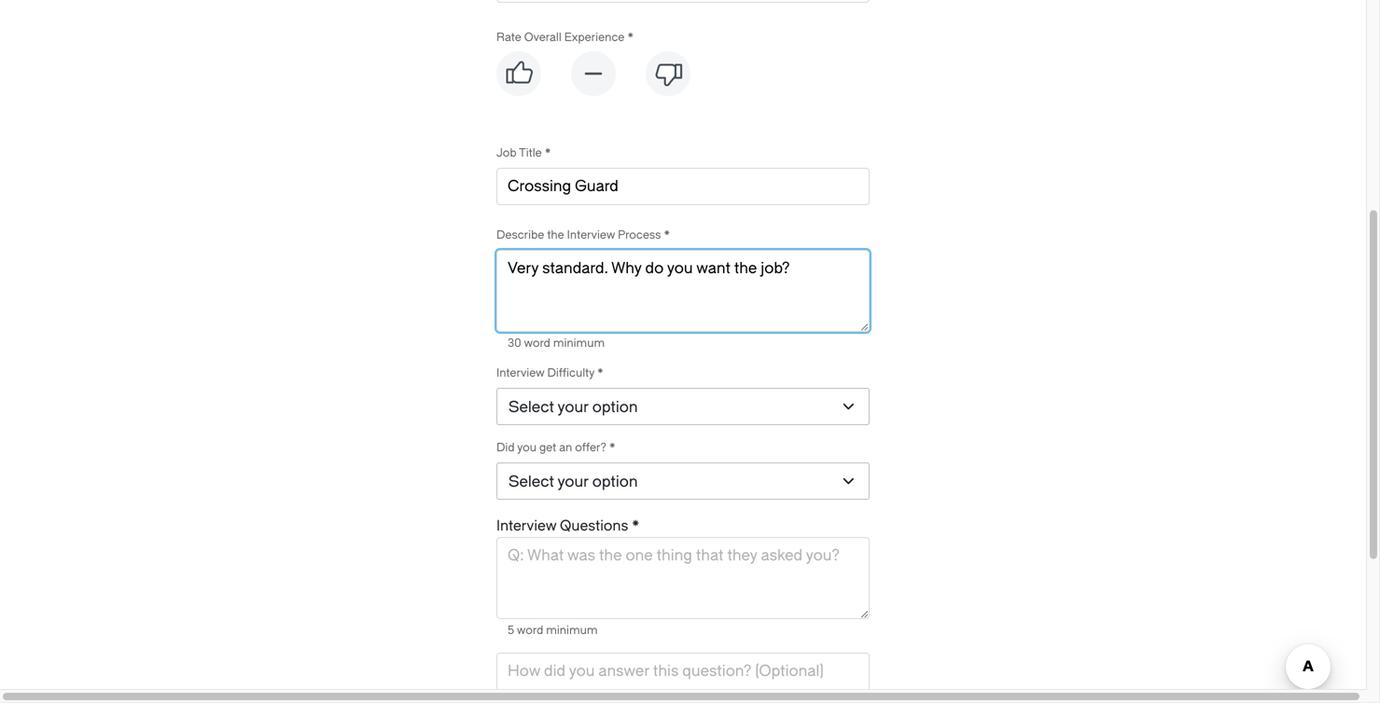 Task type: vqa. For each thing, say whether or not it's contained in the screenshot.
"Ey" on the right bottom of the page
no



Task type: describe. For each thing, give the bounding box(es) containing it.
interview for interview questions *
[[496, 518, 557, 535]]

option for did you get an offer? *
[[592, 474, 638, 491]]

select for you
[[509, 474, 554, 491]]

did you get an offer? *
[[496, 441, 616, 454]]

an
[[559, 441, 572, 454]]

30 word minimum
[[508, 337, 605, 350]]

experience
[[564, 31, 625, 44]]

minimum for 5 word minimum
[[546, 624, 598, 637]]

get
[[539, 441, 556, 454]]

word for 5
[[517, 624, 543, 637]]

job
[[496, 147, 517, 160]]

rate
[[496, 31, 521, 44]]

Job Title * field
[[508, 175, 859, 198]]

select your option for *
[[509, 399, 638, 416]]

the
[[547, 229, 564, 242]]

your for *
[[558, 399, 589, 416]]

select your option for get
[[509, 474, 638, 491]]

did
[[496, 441, 515, 454]]

offer?
[[575, 441, 606, 454]]

interview difficulty *
[[496, 367, 604, 380]]

Describe the Interview Process * text field
[[496, 250, 870, 332]]

0 vertical spatial interview
[[567, 229, 615, 242]]

* right difficulty at the left of the page
[[597, 367, 604, 380]]

Interview Questions * text field
[[496, 538, 870, 620]]

* right title
[[545, 147, 551, 160]]

none field job title *
[[496, 168, 870, 213]]

5
[[508, 624, 514, 637]]

process
[[618, 229, 661, 242]]



Task type: locate. For each thing, give the bounding box(es) containing it.
word right '30'
[[524, 337, 550, 350]]

overall
[[524, 31, 562, 44]]

interview right "the"
[[567, 229, 615, 242]]

minimum up difficulty at the left of the page
[[553, 337, 605, 350]]

30
[[508, 337, 521, 350]]

interview questions *
[[496, 518, 640, 535]]

minimum right 5
[[546, 624, 598, 637]]

your for get
[[558, 474, 589, 491]]

option for interview difficulty *
[[592, 399, 638, 416]]

select
[[509, 399, 554, 416], [509, 474, 554, 491]]

you
[[517, 441, 537, 454]]

2 your from the top
[[558, 474, 589, 491]]

describe the interview process *
[[496, 229, 670, 242]]

1 select from the top
[[509, 399, 554, 416]]

word
[[524, 337, 550, 350], [517, 624, 543, 637]]

rate overall experience *
[[496, 31, 634, 44]]

describe
[[496, 229, 544, 242]]

1 vertical spatial word
[[517, 624, 543, 637]]

interview
[[567, 229, 615, 242], [496, 367, 544, 380], [496, 518, 557, 535]]

select for difficulty
[[509, 399, 554, 416]]

*
[[627, 31, 634, 44], [545, 147, 551, 160], [664, 229, 670, 242], [597, 367, 604, 380], [609, 441, 616, 454], [632, 518, 640, 535]]

* right process
[[664, 229, 670, 242]]

interview down '30'
[[496, 367, 544, 380]]

select down interview difficulty *
[[509, 399, 554, 416]]

0 vertical spatial select
[[509, 399, 554, 416]]

minimum
[[553, 337, 605, 350], [546, 624, 598, 637]]

1 vertical spatial interview
[[496, 367, 544, 380]]

select your option down difficulty at the left of the page
[[509, 399, 638, 416]]

option up offer?
[[592, 399, 638, 416]]

your down an
[[558, 474, 589, 491]]

your
[[558, 399, 589, 416], [558, 474, 589, 491]]

1 vertical spatial select
[[509, 474, 554, 491]]

select your option
[[509, 399, 638, 416], [509, 474, 638, 491]]

select your option down an
[[509, 474, 638, 491]]

1 vertical spatial your
[[558, 474, 589, 491]]

2 vertical spatial interview
[[496, 518, 557, 535]]

difficulty
[[547, 367, 595, 380]]

questions
[[560, 518, 628, 535]]

0 vertical spatial select your option
[[509, 399, 638, 416]]

* right offer?
[[609, 441, 616, 454]]

minimum for 30 word minimum
[[553, 337, 605, 350]]

job title *
[[496, 147, 551, 160]]

* right 'experience'
[[627, 31, 634, 44]]

1 your from the top
[[558, 399, 589, 416]]

interview for interview difficulty *
[[496, 367, 544, 380]]

interview left questions
[[496, 518, 557, 535]]

option
[[592, 399, 638, 416], [592, 474, 638, 491]]

word right 5
[[517, 624, 543, 637]]

option down offer?
[[592, 474, 638, 491]]

None field
[[496, 0, 870, 10], [496, 168, 870, 213], [496, 0, 870, 10]]

5 word minimum
[[508, 624, 598, 637]]

1 vertical spatial minimum
[[546, 624, 598, 637]]

2 select your option from the top
[[509, 474, 638, 491]]

1 select your option from the top
[[509, 399, 638, 416]]

0 vertical spatial your
[[558, 399, 589, 416]]

2 select from the top
[[509, 474, 554, 491]]

title
[[519, 147, 542, 160]]

0 vertical spatial word
[[524, 337, 550, 350]]

0 vertical spatial option
[[592, 399, 638, 416]]

your down difficulty at the left of the page
[[558, 399, 589, 416]]

1 vertical spatial select your option
[[509, 474, 638, 491]]

* right questions
[[632, 518, 640, 535]]

1 option from the top
[[592, 399, 638, 416]]

2 option from the top
[[592, 474, 638, 491]]

select down you
[[509, 474, 554, 491]]

0 vertical spatial minimum
[[553, 337, 605, 350]]

1 vertical spatial option
[[592, 474, 638, 491]]

word for 30
[[524, 337, 550, 350]]



